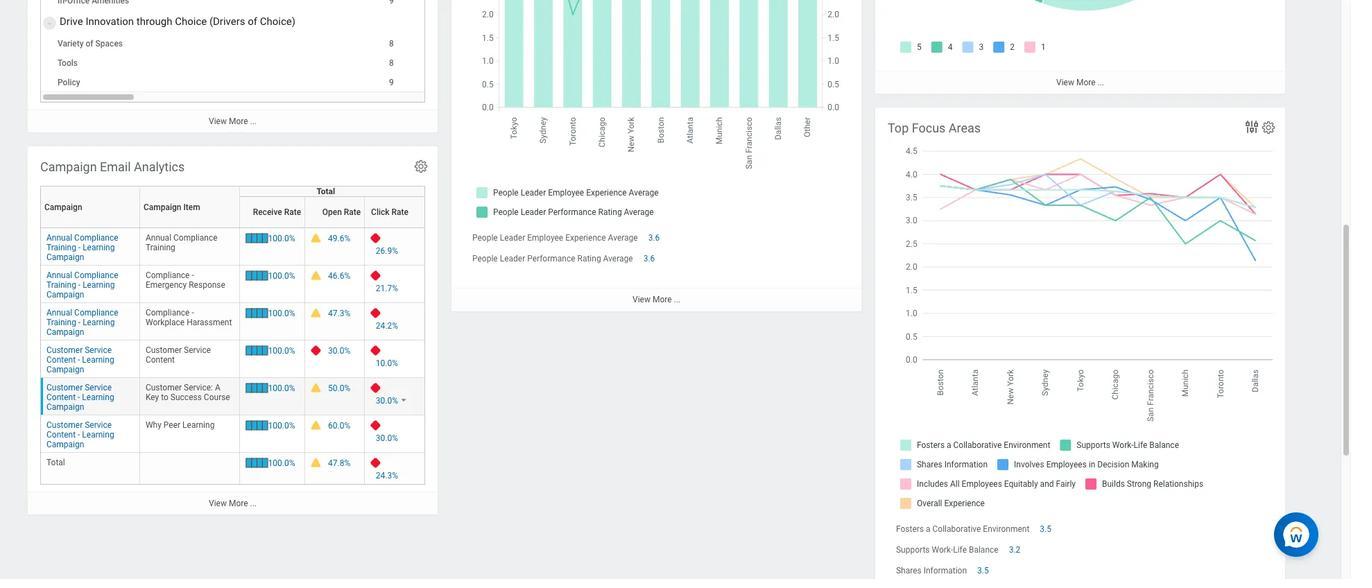 Task type: locate. For each thing, give the bounding box(es) containing it.
0 vertical spatial 3.5
[[1040, 525, 1052, 534]]

drive
[[60, 15, 83, 28]]

100.0% button for 46.6%
[[268, 271, 297, 282]]

...
[[1098, 78, 1105, 87], [250, 117, 257, 126], [674, 295, 681, 305], [250, 499, 257, 509]]

... inside workplace for success survey element
[[250, 117, 257, 126]]

content for customer service content
[[46, 355, 76, 365]]

100.0% for 50.0%
[[268, 384, 295, 393]]

100.0%
[[268, 234, 295, 244], [268, 271, 295, 281], [268, 309, 295, 319], [268, 346, 295, 356], [268, 384, 295, 393], [268, 421, 295, 431], [268, 459, 295, 468]]

0 vertical spatial 3.6 button
[[648, 232, 662, 244]]

1 100.0% from the top
[[268, 234, 295, 244]]

annual inside annual compliance training
[[146, 233, 171, 243]]

1 100.0% button from the top
[[268, 233, 297, 244]]

learning for compliance - emergency response
[[83, 280, 115, 290]]

1 vertical spatial people
[[472, 254, 498, 264]]

24.2%
[[376, 321, 398, 331]]

compliance inside annual compliance training
[[173, 233, 218, 243]]

rate right receive
[[284, 208, 301, 217]]

compliance - workplace harassment element
[[146, 305, 232, 328]]

0 vertical spatial 3.6
[[648, 233, 660, 243]]

6 100.0% from the top
[[268, 421, 295, 431]]

1 horizontal spatial of
[[248, 15, 257, 28]]

view inside campaign email analytics element
[[209, 499, 227, 509]]

3 customer service content - learning campaign link from the top
[[46, 418, 114, 450]]

service for why peer learning
[[85, 421, 112, 430]]

employee experience vs performance element
[[452, 0, 862, 311]]

of left choice)
[[248, 15, 257, 28]]

top focus areas
[[888, 121, 981, 135]]

customer inside customer service: a key to success course
[[146, 383, 182, 393]]

view
[[1057, 78, 1075, 87], [209, 117, 227, 126], [633, 295, 651, 305], [209, 499, 227, 509]]

5 100.0% from the top
[[268, 384, 295, 393]]

more for view more ... link corresponding to the culture survey results element
[[1077, 78, 1096, 87]]

100.0% button for 47.3%
[[268, 308, 297, 319]]

view inside workplace for success survey element
[[209, 117, 227, 126]]

service
[[85, 346, 112, 355], [184, 346, 211, 355], [85, 383, 112, 393], [85, 421, 112, 430]]

(drivers
[[209, 15, 245, 28]]

view more ... link inside workplace for success survey element
[[28, 110, 438, 133]]

1 vertical spatial customer service content - learning campaign
[[46, 383, 114, 412]]

learning for annual compliance training
[[83, 243, 115, 253]]

rate for receive rate
[[284, 208, 301, 217]]

30.0% button down '10.0%' button
[[376, 395, 400, 407]]

learning for compliance - workplace harassment
[[83, 318, 115, 328]]

annual compliance training - learning campaign
[[46, 233, 118, 262], [46, 271, 118, 300], [46, 308, 118, 337]]

... inside the culture survey results element
[[1098, 78, 1105, 87]]

0 vertical spatial 30.0%
[[328, 346, 351, 356]]

open rate button
[[309, 181, 370, 222]]

9
[[389, 78, 394, 87]]

customer service content - learning campaign for customer service: a key to success course
[[46, 383, 114, 412]]

30.0% button
[[328, 346, 353, 357], [376, 395, 400, 407], [376, 433, 400, 444]]

of
[[248, 15, 257, 28], [86, 39, 93, 49]]

customer service content - learning campaign link for customer service content
[[46, 343, 114, 375]]

100.0% for 47.3%
[[268, 309, 295, 319]]

customer for customer service: a key to success course
[[46, 383, 83, 393]]

0 horizontal spatial 3.5
[[978, 566, 989, 576]]

more inside the culture survey results element
[[1077, 78, 1096, 87]]

3 customer service content - learning campaign from the top
[[46, 421, 114, 450]]

1 horizontal spatial 3.5
[[1040, 525, 1052, 534]]

customer
[[46, 346, 83, 355], [146, 346, 182, 355], [46, 383, 83, 393], [146, 383, 182, 393], [46, 421, 83, 430]]

view more ... link for employee experience vs performance element
[[452, 288, 862, 311]]

email
[[100, 160, 131, 174]]

more inside campaign email analytics element
[[229, 499, 248, 509]]

rate
[[284, 208, 301, 217], [344, 208, 361, 217], [392, 208, 409, 217]]

2 customer service content - learning campaign from the top
[[46, 383, 114, 412]]

2 vertical spatial customer service content - learning campaign link
[[46, 418, 114, 450]]

2 vertical spatial 30.0% button
[[376, 433, 400, 444]]

view more ... inside employee experience vs performance element
[[633, 295, 681, 305]]

campaign email analytics
[[40, 160, 185, 174]]

people for people leader employee experience average
[[472, 233, 498, 243]]

21.7%
[[376, 284, 398, 293]]

1 horizontal spatial 3.5 button
[[1040, 524, 1054, 535]]

average right 'experience'
[[608, 233, 638, 243]]

1 customer service content - learning campaign link from the top
[[46, 343, 114, 375]]

rate for click rate
[[392, 208, 409, 217]]

0 vertical spatial 8
[[389, 39, 394, 49]]

learning for customer service content
[[82, 355, 114, 365]]

3.5 button right environment
[[1040, 524, 1054, 535]]

0 vertical spatial annual compliance training - learning campaign link
[[46, 230, 118, 262]]

1 vertical spatial total
[[46, 458, 65, 468]]

7 100.0% from the top
[[268, 459, 295, 468]]

customer service: a key to success course element
[[146, 380, 230, 402]]

campaign item button
[[144, 181, 245, 232]]

more for employee experience vs performance element's view more ... link
[[653, 295, 672, 305]]

6 100.0% button from the top
[[268, 421, 297, 432]]

view for employee experience vs performance element's view more ... link
[[633, 295, 651, 305]]

why peer learning
[[146, 421, 215, 430]]

46.6% button
[[328, 271, 353, 282]]

1 vertical spatial 3.5 button
[[978, 566, 991, 577]]

1 annual compliance training - learning campaign from the top
[[46, 233, 118, 262]]

3 100.0% from the top
[[268, 309, 295, 319]]

annual
[[46, 233, 72, 243], [146, 233, 171, 243], [46, 271, 72, 280], [46, 308, 72, 318]]

2 vertical spatial annual compliance training - learning campaign link
[[46, 305, 118, 337]]

training inside annual compliance training
[[146, 243, 175, 253]]

view inside employee experience vs performance element
[[633, 295, 651, 305]]

2 100.0% button from the top
[[268, 271, 297, 282]]

configure top focus areas image
[[1261, 120, 1277, 135]]

0 vertical spatial 30.0% button
[[328, 346, 353, 357]]

1 customer service content - learning campaign from the top
[[46, 346, 114, 375]]

annual compliance training - learning campaign link
[[46, 230, 118, 262], [46, 268, 118, 300], [46, 305, 118, 337]]

... for view more ... link inside workplace for success survey element
[[250, 117, 257, 126]]

4 100.0% from the top
[[268, 346, 295, 356]]

customer service content element
[[146, 343, 211, 365]]

total element
[[46, 455, 65, 468]]

3.6 right rating in the left of the page
[[644, 254, 655, 264]]

leader for employee
[[500, 233, 525, 243]]

8 for variety of spaces
[[389, 39, 394, 49]]

0 horizontal spatial 3.5 button
[[978, 566, 991, 577]]

campaign for annual compliance training
[[46, 253, 84, 262]]

- inside compliance - workplace harassment
[[192, 308, 194, 318]]

47.8% button
[[328, 458, 353, 469]]

1 vertical spatial 30.0% button
[[376, 395, 400, 407]]

more inside employee experience vs performance element
[[653, 295, 672, 305]]

3.6 button for people leader performance rating average
[[644, 253, 657, 265]]

0 horizontal spatial rate
[[284, 208, 301, 217]]

2 horizontal spatial rate
[[392, 208, 409, 217]]

2 vertical spatial 30.0%
[[376, 434, 398, 443]]

compliance
[[74, 233, 118, 243], [173, 233, 218, 243], [74, 271, 118, 280], [146, 271, 190, 280], [74, 308, 118, 318], [146, 308, 190, 318]]

policy
[[58, 78, 80, 87]]

3 annual compliance training - learning campaign link from the top
[[46, 305, 118, 337]]

view more ... inside workplace for success survey element
[[209, 117, 257, 126]]

0 vertical spatial annual compliance training - learning campaign
[[46, 233, 118, 262]]

5 100.0% button from the top
[[268, 383, 297, 394]]

0 vertical spatial leader
[[500, 233, 525, 243]]

30.0% for the middle 30.0% button
[[376, 396, 398, 406]]

annual for compliance - emergency response
[[46, 271, 72, 280]]

campaign for why peer learning
[[46, 440, 84, 450]]

1 rate from the left
[[284, 208, 301, 217]]

1 vertical spatial 8
[[389, 58, 394, 68]]

customer service: a key to success course
[[146, 383, 230, 402]]

0 vertical spatial customer service content - learning campaign
[[46, 346, 114, 375]]

30.0%
[[328, 346, 351, 356], [376, 396, 398, 406], [376, 434, 398, 443]]

0 vertical spatial average
[[608, 233, 638, 243]]

24.3% button
[[376, 470, 400, 482]]

view more ... link for the culture survey results element
[[876, 71, 1286, 94]]

receive rate
[[253, 208, 301, 217]]

8
[[389, 39, 394, 49], [389, 58, 394, 68]]

customer service content - learning campaign
[[46, 346, 114, 375], [46, 383, 114, 412], [46, 421, 114, 450]]

3.5 down balance
[[978, 566, 989, 576]]

2 vertical spatial customer service content - learning campaign
[[46, 421, 114, 450]]

3.6 right 'experience'
[[648, 233, 660, 243]]

more
[[1077, 78, 1096, 87], [229, 117, 248, 126], [653, 295, 672, 305], [229, 499, 248, 509]]

0 vertical spatial people
[[472, 233, 498, 243]]

content inside customer service content
[[146, 355, 175, 365]]

2 100.0% from the top
[[268, 271, 295, 281]]

3.5
[[1040, 525, 1052, 534], [978, 566, 989, 576]]

- for compliance - workplace harassment
[[78, 318, 81, 328]]

campaign inside button
[[144, 202, 181, 212]]

1 vertical spatial leader
[[500, 254, 525, 264]]

21.7% button
[[376, 283, 400, 294]]

annual for compliance - workplace harassment
[[46, 308, 72, 318]]

compliance - workplace harassment
[[146, 308, 232, 328]]

100.0% for 60.0%
[[268, 421, 295, 431]]

4 100.0% button from the top
[[268, 346, 297, 357]]

2 rate from the left
[[344, 208, 361, 217]]

3 annual compliance training - learning campaign from the top
[[46, 308, 118, 337]]

training for compliance - workplace harassment
[[46, 318, 76, 328]]

30.0% down '10.0%' button
[[376, 396, 398, 406]]

customer service content - learning campaign link for why peer learning
[[46, 418, 114, 450]]

100.0% for 46.6%
[[268, 271, 295, 281]]

annual compliance training - learning campaign link for workplace
[[46, 305, 118, 337]]

3.6 button
[[648, 232, 662, 244], [644, 253, 657, 265]]

2 people from the top
[[472, 254, 498, 264]]

view inside the culture survey results element
[[1057, 78, 1075, 87]]

a
[[926, 525, 931, 534]]

0 vertical spatial 3.5 button
[[1040, 524, 1054, 535]]

1 vertical spatial 3.6
[[644, 254, 655, 264]]

0 horizontal spatial of
[[86, 39, 93, 49]]

more inside workplace for success survey element
[[229, 117, 248, 126]]

2 leader from the top
[[500, 254, 525, 264]]

rate inside open rate button
[[344, 208, 361, 217]]

compliance inside 'compliance - emergency response'
[[146, 271, 190, 280]]

1 8 from the top
[[389, 39, 394, 49]]

1 vertical spatial 3.6 button
[[644, 253, 657, 265]]

2 annual compliance training - learning campaign link from the top
[[46, 268, 118, 300]]

open
[[322, 208, 342, 217]]

training for compliance - emergency response
[[46, 280, 76, 290]]

average right rating in the left of the page
[[603, 254, 633, 264]]

performance
[[527, 254, 576, 264]]

key
[[146, 393, 159, 402]]

supports
[[896, 546, 930, 555]]

customer service content
[[146, 346, 211, 365]]

leader left employee
[[500, 233, 525, 243]]

1 horizontal spatial rate
[[344, 208, 361, 217]]

average for people leader employee experience average
[[608, 233, 638, 243]]

1 vertical spatial annual compliance training - learning campaign
[[46, 271, 118, 300]]

leader left performance in the top left of the page
[[500, 254, 525, 264]]

2 8 from the top
[[389, 58, 394, 68]]

rate inside receive rate button
[[284, 208, 301, 217]]

0 vertical spatial customer service content - learning campaign link
[[46, 343, 114, 375]]

1 vertical spatial average
[[603, 254, 633, 264]]

30.0% button up 24.3%
[[376, 433, 400, 444]]

content
[[46, 355, 76, 365], [146, 355, 175, 365], [46, 393, 76, 402], [46, 430, 76, 440]]

3.5 button
[[1040, 524, 1054, 535], [978, 566, 991, 577]]

30.0% button up the 50.0%
[[328, 346, 353, 357]]

learning
[[83, 243, 115, 253], [83, 280, 115, 290], [83, 318, 115, 328], [82, 355, 114, 365], [82, 393, 114, 402], [183, 421, 215, 430], [82, 430, 114, 440]]

of right variety
[[86, 39, 93, 49]]

1 vertical spatial 3.5
[[978, 566, 989, 576]]

more for view more ... link inside workplace for success survey element
[[229, 117, 248, 126]]

view more ... inside the culture survey results element
[[1057, 78, 1105, 87]]

total
[[317, 187, 335, 196], [46, 458, 65, 468]]

8 for tools
[[389, 58, 394, 68]]

30.0% down 47.3% button
[[328, 346, 351, 356]]

2 vertical spatial annual compliance training - learning campaign
[[46, 308, 118, 337]]

customer service content - learning campaign for why peer learning
[[46, 421, 114, 450]]

3.5 button down balance
[[978, 566, 991, 577]]

... inside employee experience vs performance element
[[674, 295, 681, 305]]

1 vertical spatial 30.0%
[[376, 396, 398, 406]]

view more ... inside campaign email analytics element
[[209, 499, 257, 509]]

... for view more ... link corresponding to the culture survey results element
[[1098, 78, 1105, 87]]

spaces
[[95, 39, 123, 49]]

1 vertical spatial annual compliance training - learning campaign link
[[46, 268, 118, 300]]

rate for open rate
[[344, 208, 361, 217]]

0 horizontal spatial total
[[46, 458, 65, 468]]

0 vertical spatial of
[[248, 15, 257, 28]]

customer service content - learning campaign for customer service content
[[46, 346, 114, 375]]

rate right 'open'
[[344, 208, 361, 217]]

annual compliance training - learning campaign for workplace
[[46, 308, 118, 337]]

30.0% up 24.3%
[[376, 434, 398, 443]]

100.0% button for 60.0%
[[268, 421, 297, 432]]

people left performance in the top left of the page
[[472, 254, 498, 264]]

3.6
[[648, 233, 660, 243], [644, 254, 655, 264]]

3 rate from the left
[[392, 208, 409, 217]]

3.5 right environment
[[1040, 525, 1052, 534]]

-
[[78, 243, 81, 253], [192, 271, 194, 280], [78, 280, 81, 290], [192, 308, 194, 318], [78, 318, 81, 328], [78, 355, 80, 365], [78, 393, 80, 402], [78, 430, 80, 440]]

view more ... for view more ... link inside workplace for success survey element
[[209, 117, 257, 126]]

service for customer service content
[[85, 346, 112, 355]]

0 vertical spatial total
[[317, 187, 335, 196]]

service for customer service: a key to success course
[[85, 383, 112, 393]]

campaign for customer service content
[[46, 365, 84, 375]]

1 annual compliance training - learning campaign link from the top
[[46, 230, 118, 262]]

average
[[608, 233, 638, 243], [603, 254, 633, 264]]

experience
[[566, 233, 606, 243]]

1 people from the top
[[472, 233, 498, 243]]

learning inside 'why peer learning' element
[[183, 421, 215, 430]]

customer inside customer service content
[[146, 346, 182, 355]]

47.8%
[[328, 459, 351, 468]]

rate right click
[[392, 208, 409, 217]]

24.3%
[[376, 471, 398, 481]]

view more ...
[[1057, 78, 1105, 87], [209, 117, 257, 126], [633, 295, 681, 305], [209, 499, 257, 509]]

service inside customer service content
[[184, 346, 211, 355]]

1 vertical spatial customer service content - learning campaign link
[[46, 380, 114, 412]]

7 100.0% button from the top
[[268, 458, 297, 469]]

people left employee
[[472, 233, 498, 243]]

click rate
[[371, 208, 409, 217]]

3 100.0% button from the top
[[268, 308, 297, 319]]

49.6%
[[328, 234, 351, 244]]

culture survey results element
[[876, 0, 1286, 94]]

learning for customer service: a key to success course
[[82, 393, 114, 402]]

content for customer service: a key to success course
[[46, 393, 76, 402]]

leader
[[500, 233, 525, 243], [500, 254, 525, 264]]

2 annual compliance training - learning campaign from the top
[[46, 271, 118, 300]]

2 customer service content - learning campaign link from the top
[[46, 380, 114, 412]]

1 leader from the top
[[500, 233, 525, 243]]

- for compliance - emergency response
[[78, 280, 81, 290]]

3.6 for people leader employee experience average
[[648, 233, 660, 243]]

environment
[[983, 525, 1030, 534]]



Task type: describe. For each thing, give the bounding box(es) containing it.
customer for customer service content
[[46, 346, 83, 355]]

3.5 for fosters a collaborative environment
[[1040, 525, 1052, 534]]

analytics
[[134, 160, 185, 174]]

shares
[[896, 566, 922, 576]]

content for why peer learning
[[46, 430, 76, 440]]

average for people leader performance rating average
[[603, 254, 633, 264]]

receive
[[253, 208, 282, 217]]

60.0%
[[328, 421, 351, 431]]

campaign inside button
[[44, 202, 82, 212]]

fosters a collaborative environment
[[896, 525, 1030, 534]]

campaign for compliance - emergency response
[[46, 290, 84, 300]]

compliance inside compliance - workplace harassment
[[146, 308, 190, 318]]

3.6 button for people leader employee experience average
[[648, 232, 662, 244]]

success
[[171, 393, 202, 402]]

supports work-life balance
[[896, 546, 999, 555]]

why
[[146, 421, 162, 430]]

annual compliance training - learning campaign link for emergency
[[46, 268, 118, 300]]

workplace for success survey element
[[28, 0, 1352, 133]]

50.0%
[[328, 384, 351, 393]]

life
[[953, 546, 967, 555]]

choice
[[175, 15, 207, 28]]

campaign button
[[44, 181, 145, 232]]

campaign item
[[144, 202, 200, 212]]

course
[[204, 393, 230, 402]]

50.0% button
[[328, 383, 353, 394]]

collapse image
[[44, 15, 52, 32]]

drive innovation through choice (drivers of choice)
[[60, 15, 296, 28]]

shares information
[[896, 566, 967, 576]]

view for view more ... link corresponding to the culture survey results element
[[1057, 78, 1075, 87]]

100.0% for 47.8%
[[268, 459, 295, 468]]

innovation
[[86, 15, 134, 28]]

24.2% button
[[376, 321, 400, 332]]

3.2
[[1009, 546, 1021, 555]]

26.9%
[[376, 246, 398, 256]]

view more ... for view more ... link corresponding to the culture survey results element
[[1057, 78, 1105, 87]]

3.5 for shares information
[[978, 566, 989, 576]]

learning for why peer learning
[[82, 430, 114, 440]]

to
[[161, 393, 169, 402]]

rating
[[578, 254, 601, 264]]

3.2 button
[[1009, 545, 1023, 556]]

60.0% button
[[328, 421, 353, 432]]

49.6% button
[[328, 233, 353, 244]]

1 vertical spatial of
[[86, 39, 93, 49]]

100.0% for 49.6%
[[268, 234, 295, 244]]

a
[[215, 383, 221, 393]]

100.0% button for 50.0%
[[268, 383, 297, 394]]

tools
[[58, 58, 78, 68]]

open rate
[[322, 208, 361, 217]]

training for annual compliance training
[[46, 243, 76, 253]]

10.0%
[[376, 359, 398, 368]]

campaign email analytics element
[[28, 146, 438, 515]]

areas
[[949, 121, 981, 135]]

3.5 button for fosters a collaborative environment
[[1040, 524, 1054, 535]]

collaborative
[[933, 525, 981, 534]]

campaign for compliance - workplace harassment
[[46, 328, 84, 337]]

configure campaign email analytics image
[[414, 159, 429, 174]]

top
[[888, 121, 909, 135]]

peer
[[164, 421, 180, 430]]

top focus areas element
[[876, 108, 1286, 579]]

employee
[[527, 233, 564, 243]]

item
[[183, 202, 200, 212]]

annual compliance training - learning campaign link for training
[[46, 230, 118, 262]]

3.6 for people leader performance rating average
[[644, 254, 655, 264]]

- inside 'compliance - emergency response'
[[192, 271, 194, 280]]

workplace
[[146, 318, 185, 328]]

- for annual compliance training
[[78, 243, 81, 253]]

fosters
[[896, 525, 924, 534]]

customer for why peer learning
[[46, 421, 83, 430]]

through
[[137, 15, 172, 28]]

1 horizontal spatial total
[[317, 187, 335, 196]]

compliance - emergency response element
[[146, 268, 225, 290]]

annual compliance training element
[[146, 230, 218, 253]]

why peer learning element
[[146, 418, 215, 430]]

response
[[189, 280, 225, 290]]

100.0% button for 47.8%
[[268, 458, 297, 469]]

work-
[[932, 546, 953, 555]]

campaign for customer service: a key to success course
[[46, 402, 84, 412]]

customer service content - learning campaign link for customer service: a key to success course
[[46, 380, 114, 412]]

receive rate button
[[243, 186, 310, 227]]

26.9% button
[[376, 246, 400, 257]]

information
[[924, 566, 967, 576]]

annual compliance training - learning campaign for training
[[46, 233, 118, 262]]

... for employee experience vs performance element's view more ... link
[[674, 295, 681, 305]]

- for why peer learning
[[78, 430, 80, 440]]

configure and view chart data image
[[1244, 119, 1261, 135]]

annual for annual compliance training
[[46, 233, 72, 243]]

46.6%
[[328, 271, 351, 281]]

annual compliance training - learning campaign for emergency
[[46, 271, 118, 300]]

click rate button
[[369, 208, 409, 217]]

view for view more ... link inside workplace for success survey element
[[209, 117, 227, 126]]

people leader performance rating average
[[472, 254, 633, 264]]

100.0% for 30.0%
[[268, 346, 295, 356]]

47.3%
[[328, 309, 351, 319]]

compliance - emergency response
[[146, 271, 225, 290]]

... inside campaign email analytics element
[[250, 499, 257, 509]]

- for customer service: a key to success course
[[78, 393, 80, 402]]

30.0% for the top 30.0% button
[[328, 346, 351, 356]]

100.0% button for 30.0%
[[268, 346, 297, 357]]

focus
[[912, 121, 946, 135]]

emergency
[[146, 280, 187, 290]]

variety of spaces
[[58, 39, 123, 49]]

view more ... link for workplace for success survey element
[[28, 110, 438, 133]]

click
[[371, 208, 390, 217]]

variety
[[58, 39, 84, 49]]

10.0% button
[[376, 358, 400, 369]]

- for customer service content
[[78, 355, 80, 365]]

people for people leader performance rating average
[[472, 254, 498, 264]]

harassment
[[187, 318, 232, 328]]

3.5 button for shares information
[[978, 566, 991, 577]]

annual compliance training
[[146, 233, 218, 253]]

leader for performance
[[500, 254, 525, 264]]

30.0% for bottom 30.0% button
[[376, 434, 398, 443]]

service:
[[184, 383, 213, 393]]

choice)
[[260, 15, 296, 28]]

people leader employee experience average
[[472, 233, 638, 243]]

47.3% button
[[328, 308, 353, 319]]

view more ... for employee experience vs performance element's view more ... link
[[633, 295, 681, 305]]

balance
[[969, 546, 999, 555]]

100.0% button for 49.6%
[[268, 233, 297, 244]]



Task type: vqa. For each thing, say whether or not it's contained in the screenshot.


